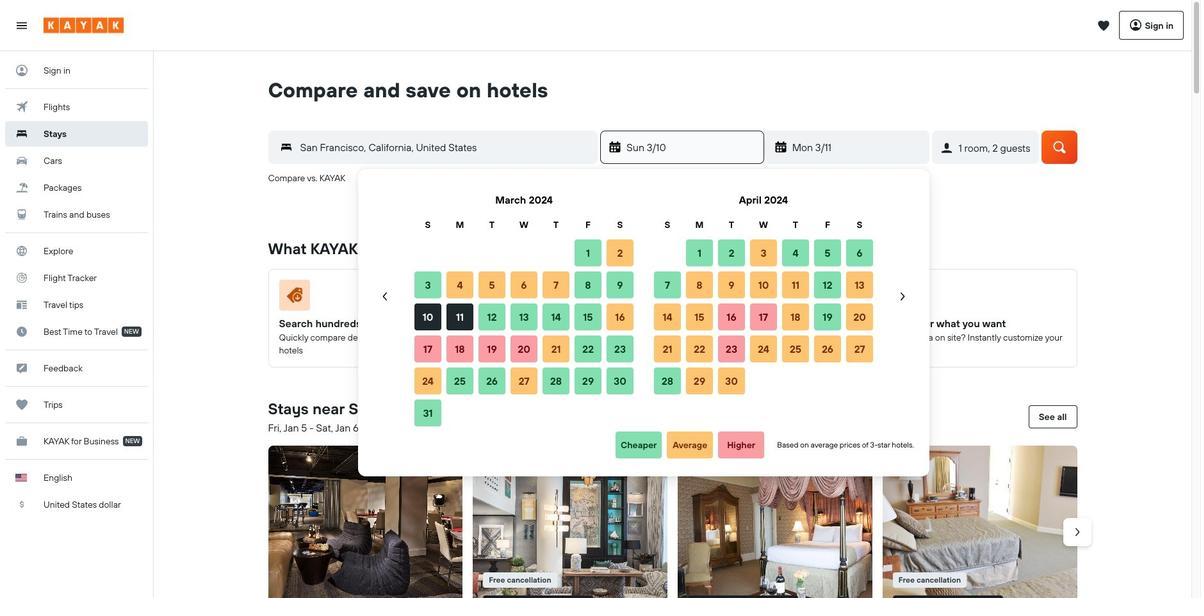 Task type: describe. For each thing, give the bounding box(es) containing it.
previous month image
[[379, 290, 392, 303]]

forward image
[[1071, 526, 1084, 539]]

2 grid from the left
[[652, 185, 876, 429]]

start date calendar input element
[[374, 185, 914, 429]]

hotel zetta san francisco element
[[268, 446, 463, 599]]

next month image
[[896, 290, 909, 303]]

hotel triton element
[[473, 446, 668, 599]]

navigation menu image
[[15, 19, 28, 32]]

Enter a city, hotel, airport or landmark text field
[[293, 138, 597, 156]]



Task type: vqa. For each thing, say whether or not it's contained in the screenshot.
leftmost grid
yes



Task type: locate. For each thing, give the bounding box(es) containing it.
hotel majestic element
[[678, 446, 873, 599]]

1 grid from the left
[[412, 185, 636, 429]]

1 horizontal spatial grid
[[652, 185, 876, 429]]

0 horizontal spatial grid
[[412, 185, 636, 429]]

None search field
[[249, 103, 1097, 208]]

row
[[412, 218, 636, 232], [652, 218, 876, 232], [412, 237, 636, 269], [652, 237, 876, 269], [412, 269, 636, 301], [652, 269, 876, 301], [412, 301, 636, 333], [652, 301, 876, 333], [412, 333, 636, 365], [652, 333, 876, 365], [412, 365, 636, 397], [652, 365, 876, 397]]

united states (english) image
[[15, 474, 27, 482]]

grid
[[412, 185, 636, 429], [652, 185, 876, 429]]

columbus motor inn element
[[883, 446, 1078, 599]]

stays near san francisco carousel region
[[263, 441, 1092, 599]]

figure
[[279, 280, 447, 316], [484, 280, 652, 316], [689, 280, 857, 316], [894, 280, 1061, 316], [473, 446, 668, 599], [678, 446, 873, 599], [883, 446, 1078, 599]]



